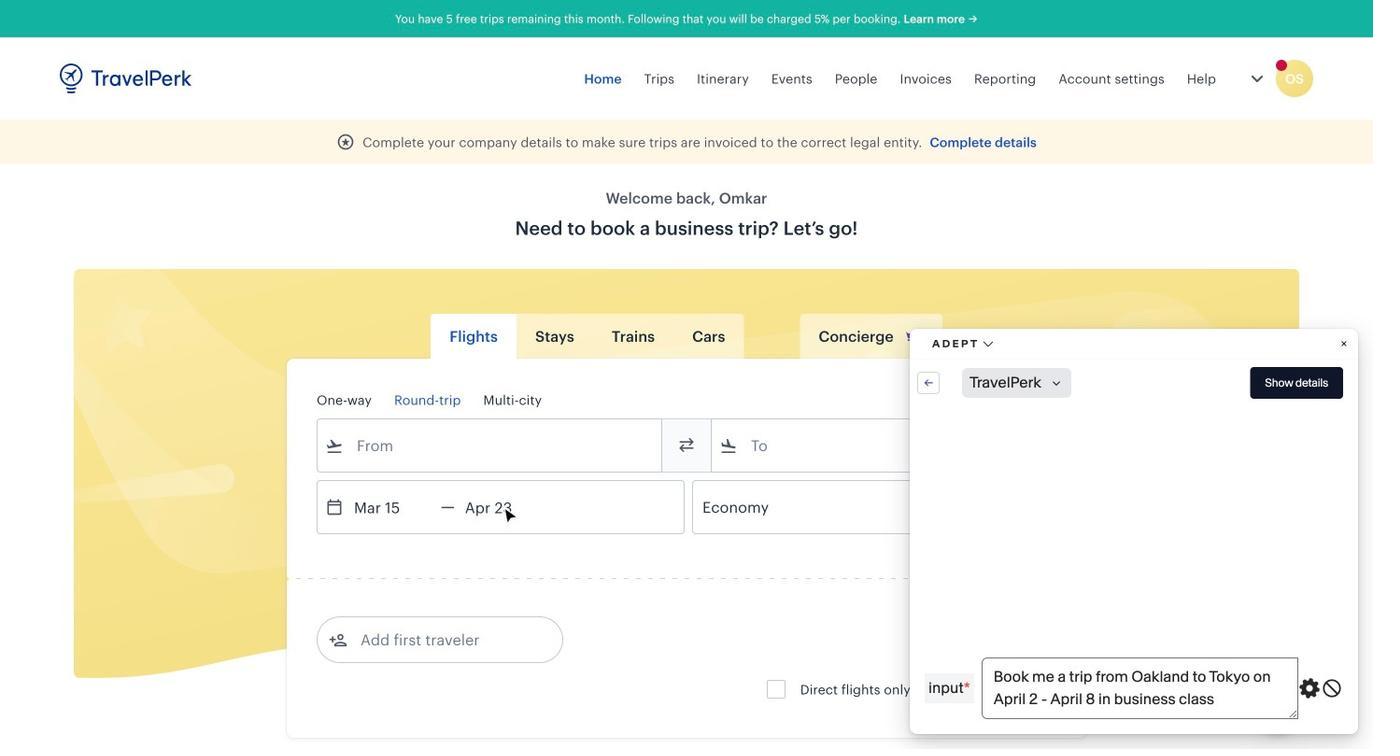 Task type: locate. For each thing, give the bounding box(es) containing it.
Depart text field
[[344, 481, 441, 533]]

Add first traveler search field
[[348, 625, 542, 655]]



Task type: describe. For each thing, give the bounding box(es) containing it.
From search field
[[344, 431, 637, 461]]

To search field
[[738, 431, 1031, 461]]

Return text field
[[455, 481, 552, 533]]



Task type: vqa. For each thing, say whether or not it's contained in the screenshot.
From search box
yes



